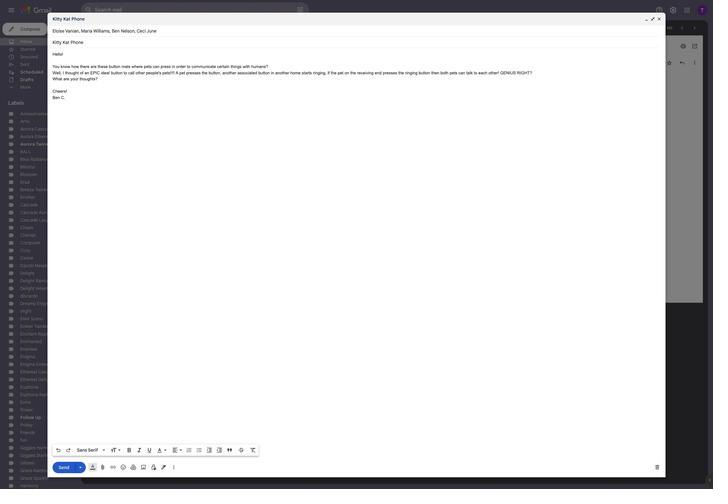 Task type: locate. For each thing, give the bounding box(es) containing it.
grace rainbow link
[[20, 468, 51, 474]]

both
[[440, 70, 448, 75]]

aurora up ball link
[[20, 142, 35, 147]]

starred snoozed sent
[[20, 47, 38, 67]]

2 vertical spatial ethereal
[[20, 377, 37, 383]]

euphoria down "ethereal delight" link
[[20, 385, 38, 390]]

None search field
[[81, 3, 309, 18]]

extra link
[[20, 400, 31, 406]]

0 vertical spatial giggles
[[20, 445, 35, 451]]

inbox
[[20, 39, 32, 45], [135, 44, 144, 48]]

phone
[[71, 16, 85, 22]]

of
[[662, 25, 666, 30], [80, 70, 83, 75]]

ethereal up euphoria link on the bottom
[[20, 377, 37, 383]]

presses right end
[[383, 70, 397, 75]]

2 giggles from the top
[[20, 453, 35, 459]]

in
[[172, 64, 175, 69], [271, 70, 274, 75]]

nelson
[[121, 28, 135, 34]]

brother link
[[20, 195, 35, 200]]

giggles
[[20, 445, 35, 451], [20, 453, 35, 459]]

inbox for inbox button
[[135, 44, 144, 48]]

1 vertical spatial can
[[458, 70, 465, 75]]

scheduled
[[20, 69, 43, 75]]

insert photo image
[[140, 464, 147, 471]]

pets right both
[[450, 70, 457, 75]]

ethereal down enigma ember link
[[20, 369, 37, 375]]

the right if
[[331, 70, 337, 75]]

ripple
[[38, 331, 50, 337]]

Subject field
[[53, 39, 660, 46]]

scheduled link
[[20, 69, 43, 75]]

humans?
[[251, 64, 268, 69]]

minimize image
[[644, 16, 649, 22]]

pet left on
[[338, 70, 343, 75]]

1 vertical spatial giggles
[[20, 453, 35, 459]]

1 vertical spatial euphoria
[[20, 392, 38, 398]]

if
[[328, 70, 330, 75]]

ceci
[[137, 28, 146, 34]]

bulleted list ‪(⌘⇧8)‬ image
[[196, 447, 202, 454]]

delight
[[20, 271, 34, 276], [20, 278, 34, 284], [20, 286, 34, 292], [38, 377, 52, 383]]

1 vertical spatial grace
[[20, 476, 32, 482]]

0 horizontal spatial pet
[[179, 70, 185, 75]]

giggles harmony link
[[20, 445, 55, 451]]

the right on
[[350, 70, 356, 75]]

0 horizontal spatial ben
[[53, 95, 60, 100]]

harmony down grace sparkle link
[[20, 483, 38, 489]]

right?
[[517, 70, 532, 75]]

sent
[[20, 62, 29, 67]]

1 horizontal spatial presses
[[383, 70, 397, 75]]

aurora
[[20, 126, 34, 132], [20, 134, 34, 140], [20, 142, 35, 147], [39, 210, 52, 216]]

delight down delight link
[[20, 278, 34, 284]]

close image
[[657, 16, 662, 22]]

ringing,
[[313, 70, 326, 75]]

the left ringing
[[398, 70, 404, 75]]

labels heading
[[8, 100, 67, 106]]

can left talk
[[458, 70, 465, 75]]

1 vertical spatial radiance
[[39, 392, 58, 398]]

1 grace from the top
[[20, 468, 32, 474]]

computer
[[20, 240, 40, 246]]

formatting options toolbar
[[53, 445, 259, 456]]

delight velvet link
[[20, 286, 48, 292]]

twinkle
[[36, 142, 52, 147], [35, 187, 50, 193], [34, 324, 49, 330]]

giggles up glisten link
[[20, 453, 35, 459]]

cascade up aurora ethereal link
[[35, 126, 52, 132]]

enemies link
[[20, 347, 37, 352]]

cherish link
[[20, 233, 36, 238]]

aurora up laughter
[[39, 210, 52, 216]]

to left jack
[[104, 66, 107, 71]]

ben left c.
[[53, 95, 60, 100]]

mateo
[[104, 60, 117, 66]]

to jack , bcc: me
[[104, 66, 132, 71]]

the
[[202, 70, 207, 75], [331, 70, 337, 75], [350, 70, 356, 75], [398, 70, 404, 75]]

delight rainbow link
[[20, 278, 53, 284]]

cascade aurora link
[[20, 210, 52, 216]]

inbox button
[[133, 43, 145, 49]]

indent less ‪(⌘[)‬ image
[[206, 447, 212, 454]]

to
[[187, 64, 190, 69], [104, 66, 107, 71], [124, 70, 127, 75], [474, 70, 477, 75]]

radiance down "ethereal delight" link
[[39, 392, 58, 398]]

rainbow up sparkle
[[33, 468, 51, 474]]

pet
[[179, 70, 185, 75], [338, 70, 343, 75]]

, left bcc:
[[116, 66, 117, 71]]

1 horizontal spatial can
[[458, 70, 465, 75]]

discardo
[[20, 294, 38, 299]]

inbox for inbox link
[[20, 39, 32, 45]]

145
[[667, 25, 672, 30]]

ethereal down aurora cascade link
[[35, 134, 52, 140]]

settings image
[[669, 6, 677, 14]]

strikethrough ‪(⌘⇧x)‬ image
[[238, 447, 244, 454]]

insert signature image
[[161, 464, 167, 471]]

radiance
[[31, 157, 49, 162], [39, 392, 58, 398]]

in left home
[[271, 70, 274, 75]]

another left home
[[275, 70, 289, 75]]

dance
[[20, 256, 33, 261]]

,
[[79, 28, 80, 34], [110, 28, 111, 34], [135, 28, 136, 34], [116, 66, 117, 71]]

flower link
[[20, 407, 33, 413]]

glisten link
[[20, 461, 34, 466]]

chaos
[[20, 225, 33, 231]]

inbox inside button
[[135, 44, 144, 48]]

0 horizontal spatial ember
[[20, 324, 33, 330]]

giggles down fun
[[20, 445, 35, 451]]

1 horizontal spatial in
[[271, 70, 274, 75]]

dance link
[[20, 256, 33, 261]]

jack
[[108, 66, 116, 71]]

the down 'communicate'
[[202, 70, 207, 75]]

hi
[[104, 75, 108, 80]]

associated
[[237, 70, 257, 75]]

numbered list ‪(⌘⇧7)‬ image
[[186, 447, 192, 454]]

twinkle down aurora ethereal link
[[36, 142, 52, 147]]

important according to google magic. switch
[[125, 43, 131, 49]]

enigma down enigma link
[[20, 362, 35, 368]]

indent more ‪(⌘])‬ image
[[216, 447, 223, 454]]

1 horizontal spatial pets
[[450, 70, 457, 75]]

grace up harmony "link" on the left bottom of the page
[[20, 476, 32, 482]]

more send options image
[[77, 465, 84, 471]]

redo ‪(⌘y)‬ image
[[65, 447, 72, 454]]

pets up people's
[[144, 64, 152, 69]]

ethereal delight link
[[20, 377, 52, 383]]

0 vertical spatial in
[[172, 64, 175, 69]]

0 vertical spatial rainbow
[[36, 278, 53, 284]]

inbox inside 'labels' navigation
[[20, 39, 32, 45]]

inbox up starred
[[20, 39, 32, 45]]

blissful
[[20, 164, 35, 170]]

sunny
[[31, 316, 43, 322]]

ball link
[[20, 149, 31, 155]]

radiance up blissful
[[31, 157, 49, 162]]

ringing
[[405, 70, 418, 75]]

hello!
[[53, 52, 63, 57]]

enchant ripple link
[[20, 331, 50, 337]]

receiving
[[357, 70, 374, 75]]

0 horizontal spatial inbox
[[20, 39, 32, 45]]

elixir sunny link
[[20, 316, 43, 322]]

twinkle up ripple
[[34, 324, 49, 330]]

send
[[59, 465, 69, 471]]

blossom
[[20, 172, 37, 178]]

2 the from the left
[[331, 70, 337, 75]]

more
[[20, 85, 31, 90]]

of left an
[[80, 70, 83, 75]]

follow
[[20, 415, 34, 421]]

italic ‪(⌘i)‬ image
[[136, 447, 142, 454]]

0 horizontal spatial presses
[[186, 70, 201, 75]]

euphoria down euphoria link on the bottom
[[20, 392, 38, 398]]

enigma down enemies link on the left bottom of page
[[20, 354, 35, 360]]

pets
[[144, 64, 152, 69], [450, 70, 457, 75]]

0 vertical spatial twinkle
[[36, 142, 52, 147]]

of left 145
[[662, 25, 666, 30]]

2 pet from the left
[[338, 70, 343, 75]]

1 horizontal spatial ben
[[112, 28, 120, 34]]

brad
[[20, 180, 30, 185]]

can up people's
[[153, 64, 159, 69]]

blissful link
[[20, 164, 35, 170]]

0 horizontal spatial pets
[[144, 64, 152, 69]]

1 vertical spatial ethereal
[[20, 369, 37, 375]]

0 vertical spatial of
[[662, 25, 666, 30]]

order
[[176, 64, 186, 69]]

1 horizontal spatial ember
[[36, 362, 49, 368]]

to right talk
[[474, 70, 477, 75]]

toggle confidential mode image
[[150, 464, 157, 471]]

, up 'scary'
[[110, 28, 111, 34]]

cheers! ben c.
[[53, 89, 67, 100]]

sparkle
[[33, 476, 49, 482]]

of inside you know how there are these button mats where pets can press in order to communicate certain things with humans? well, i thought of an epic idea! button to call other people's pets!!!! a pet presses the button, another associated button in another home starts ringing, if the pet on the receiving end presses the ringing button then both pets can talk to each other! genius right? what are your thoughts?
[[80, 70, 83, 75]]

to right order
[[187, 64, 190, 69]]

harmony up starlit
[[37, 445, 55, 451]]

0 vertical spatial ember
[[20, 324, 33, 330]]

ben left nelson
[[112, 28, 120, 34]]

search mail image
[[83, 4, 94, 16]]

extra
[[20, 400, 31, 406]]

enigma down velvet
[[37, 301, 52, 307]]

enemies
[[20, 347, 37, 352]]

2 grace from the top
[[20, 476, 32, 482]]

cascade laughter link
[[20, 218, 57, 223]]

0 vertical spatial grace
[[20, 468, 32, 474]]

underline ‪(⌘u)‬ image
[[146, 448, 153, 454]]

twinkle right breeze at top
[[35, 187, 50, 193]]

grace down glisten link
[[20, 468, 32, 474]]

inbox link
[[20, 39, 32, 45]]

kat
[[63, 16, 70, 22]]

ember up enchant
[[20, 324, 33, 330]]

rainbow up velvet
[[36, 278, 53, 284]]

in left order
[[172, 64, 175, 69]]

1 vertical spatial in
[[271, 70, 274, 75]]

0 horizontal spatial of
[[80, 70, 83, 75]]

1 horizontal spatial inbox
[[135, 44, 144, 48]]

0 vertical spatial euphoria
[[20, 385, 38, 390]]

epic
[[90, 70, 100, 75]]

aurora cascade link
[[20, 126, 52, 132]]

inbox right important according to google magic. "switch"
[[135, 44, 144, 48]]

1 another from the left
[[222, 70, 236, 75]]

eloise
[[53, 28, 64, 34]]

elight link
[[20, 309, 31, 314]]

presses down 'communicate'
[[186, 70, 201, 75]]

1 vertical spatial enigma
[[20, 354, 35, 360]]

1 horizontal spatial pet
[[338, 70, 343, 75]]

aurora down arno link
[[20, 126, 34, 132]]

delight down the ethereal cascade "link"
[[38, 377, 52, 383]]

button,
[[209, 70, 221, 75]]

press
[[161, 64, 171, 69]]

ember up the ethereal cascade "link"
[[36, 362, 49, 368]]

0 vertical spatial can
[[153, 64, 159, 69]]

0 vertical spatial harmony
[[37, 445, 55, 451]]

jack,
[[109, 75, 118, 80]]

1 vertical spatial of
[[80, 70, 83, 75]]

pet right a
[[179, 70, 185, 75]]

1 vertical spatial ben
[[53, 95, 60, 100]]

another down certain
[[222, 70, 236, 75]]

sent link
[[20, 62, 29, 67]]

sans
[[77, 448, 87, 453]]

, left maria
[[79, 28, 80, 34]]

1 horizontal spatial another
[[275, 70, 289, 75]]

0 horizontal spatial another
[[222, 70, 236, 75]]



Task type: describe. For each thing, give the bounding box(es) containing it.
delight down dazzle
[[20, 271, 34, 276]]

undo ‪(⌘z)‬ image
[[55, 447, 61, 454]]

how
[[71, 64, 79, 69]]

june
[[147, 28, 156, 34]]

send button
[[53, 462, 75, 473]]

talk
[[466, 70, 473, 75]]

a
[[176, 70, 178, 75]]

blossom link
[[20, 172, 37, 178]]

people's
[[146, 70, 161, 75]]

then
[[431, 70, 439, 75]]

vanian
[[65, 28, 79, 34]]

delight link
[[20, 271, 34, 276]]

ben inside cheers! ben c.
[[53, 95, 60, 100]]

cascade up "ethereal delight" link
[[38, 369, 56, 375]]

cascade down cascade link
[[20, 210, 38, 216]]

sans serif option
[[76, 447, 101, 454]]

genius
[[500, 70, 516, 75]]

compose button
[[3, 23, 48, 35]]

insert files using drive image
[[130, 464, 136, 471]]

bliss
[[20, 157, 29, 162]]

friday link
[[20, 423, 33, 428]]

where
[[132, 64, 143, 69]]

1 vertical spatial harmony
[[20, 483, 38, 489]]

1 vertical spatial twinkle
[[35, 187, 50, 193]]

follow up link
[[20, 415, 41, 421]]

with
[[243, 64, 250, 69]]

arno
[[20, 119, 30, 124]]

enchanted
[[20, 339, 42, 345]]

cherish
[[20, 233, 36, 238]]

cascade down the brother
[[20, 202, 38, 208]]

starlit
[[36, 453, 48, 459]]

0 vertical spatial pets
[[144, 64, 152, 69]]

of 145
[[661, 25, 672, 30]]

1 euphoria from the top
[[20, 385, 38, 390]]

know
[[61, 64, 70, 69]]

grace sparkle link
[[20, 476, 49, 482]]

an
[[85, 70, 89, 75]]

giggles starlit link
[[20, 453, 48, 459]]

attach files image
[[100, 464, 106, 471]]

1 presses from the left
[[186, 70, 201, 75]]

, left ceci
[[135, 28, 136, 34]]

labels navigation
[[0, 20, 81, 489]]

fun link
[[20, 438, 27, 444]]

aurora ethereal link
[[20, 134, 52, 140]]

cozy
[[20, 248, 30, 254]]

0 vertical spatial radiance
[[31, 157, 49, 162]]

1 the from the left
[[202, 70, 207, 75]]

discard draft ‪(⌘⇧d)‬ image
[[654, 464, 660, 471]]

each
[[478, 70, 487, 75]]

70
[[69, 39, 73, 44]]

pop out image
[[650, 16, 655, 22]]

discardo link
[[20, 294, 38, 299]]

i
[[63, 70, 64, 75]]

2 vertical spatial enigma
[[20, 362, 35, 368]]

enigma ember link
[[20, 362, 49, 368]]

announcement
[[20, 111, 51, 117]]

Not starred checkbox
[[666, 60, 672, 66]]

0 vertical spatial ben
[[112, 28, 120, 34]]

williams
[[93, 28, 110, 34]]

on
[[345, 70, 349, 75]]

enchanted link
[[20, 339, 42, 345]]

cozy link
[[20, 248, 30, 254]]

2 another from the left
[[275, 70, 289, 75]]

1 vertical spatial rainbow
[[33, 468, 51, 474]]

kitty kat phone dialog
[[47, 13, 666, 478]]

delight up discardo link
[[20, 286, 34, 292]]

aurora up aurora twinkle link on the left of the page
[[20, 134, 34, 140]]

cheers!
[[53, 89, 67, 94]]

quote ‪(⌘⇧9)‬ image
[[226, 447, 233, 454]]

ball
[[20, 149, 31, 155]]

cascade up chaos
[[20, 218, 38, 223]]

scary
[[104, 42, 121, 50]]

brother
[[20, 195, 35, 200]]

flower
[[20, 407, 33, 413]]

are your
[[63, 77, 78, 81]]

1 pet from the left
[[179, 70, 185, 75]]

main menu image
[[8, 6, 15, 14]]

friday
[[20, 423, 33, 428]]

1 vertical spatial pets
[[450, 70, 457, 75]]

1 giggles from the top
[[20, 445, 35, 451]]

0 horizontal spatial can
[[153, 64, 159, 69]]

aurora twinkle link
[[20, 142, 52, 147]]

drafts link
[[20, 77, 34, 83]]

more options image
[[172, 464, 176, 471]]

2 euphoria from the top
[[20, 392, 38, 398]]

Message Body text field
[[53, 51, 660, 443]]

insert emoji ‪(⌘⇧2)‬ image
[[120, 464, 126, 471]]

insert link ‪(⌘k)‬ image
[[110, 464, 116, 471]]

0 vertical spatial ethereal
[[35, 134, 52, 140]]

starts
[[302, 70, 312, 75]]

starred link
[[20, 47, 35, 52]]

0 vertical spatial enigma
[[37, 301, 52, 307]]

you
[[53, 64, 60, 69]]

advanced search options image
[[294, 3, 306, 16]]

enchant
[[20, 331, 37, 337]]

home
[[290, 70, 301, 75]]

elixir
[[20, 316, 30, 322]]

starred
[[20, 47, 35, 52]]

cascade link
[[20, 202, 38, 208]]

pets!!!!
[[162, 70, 175, 75]]

maria
[[81, 28, 92, 34]]

3 the from the left
[[350, 70, 356, 75]]

sans serif
[[77, 448, 98, 453]]

2 presses from the left
[[383, 70, 397, 75]]

announcement arno aurora cascade aurora ethereal aurora twinkle ball bliss radiance blissful blossom brad breeze twinkle brother cascade cascade aurora cascade laughter chaos cherish computer cozy dance dazzle meadow delight delight rainbow delight velvet discardo dreamy enigma elight elixir sunny ember twinkle enchant ripple enchanted enemies enigma enigma ember ethereal cascade ethereal delight euphoria euphoria radiance extra flower follow up friday friends fun giggles harmony giggles starlit glisten grace rainbow grace sparkle harmony
[[20, 111, 58, 489]]

there
[[80, 64, 89, 69]]

dazzle
[[20, 263, 34, 269]]

dreamy enigma link
[[20, 301, 52, 307]]

things
[[231, 64, 242, 69]]

2 vertical spatial twinkle
[[34, 324, 49, 330]]

what
[[53, 77, 62, 81]]

bold ‪(⌘b)‬ image
[[126, 447, 132, 454]]

breeze twinkle link
[[20, 187, 50, 193]]

dreamy
[[20, 301, 36, 307]]

well,
[[53, 70, 62, 75]]

0 horizontal spatial in
[[172, 64, 175, 69]]

dazzle meadow link
[[20, 263, 52, 269]]

to left call
[[124, 70, 127, 75]]

mats
[[122, 64, 130, 69]]

remove formatting ‪(⌘\)‬ image
[[250, 447, 256, 454]]

1 horizontal spatial of
[[662, 25, 666, 30]]

1 vertical spatial ember
[[36, 362, 49, 368]]

friends link
[[20, 430, 35, 436]]

bliss radiance link
[[20, 157, 49, 162]]

me
[[127, 66, 132, 71]]

4 the from the left
[[398, 70, 404, 75]]

are
[[91, 64, 97, 69]]

labels
[[8, 100, 24, 106]]



Task type: vqa. For each thing, say whether or not it's contained in the screenshot.
Details
no



